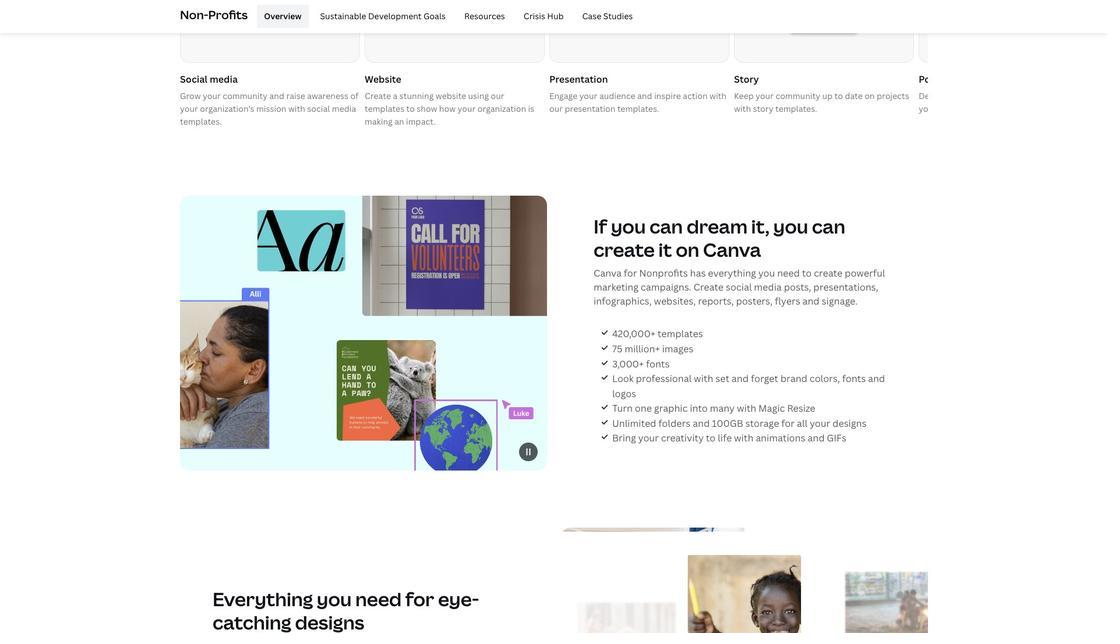 Task type: describe. For each thing, give the bounding box(es) containing it.
our inside engage your audience and inspire action with our presentation templates.
[[549, 103, 563, 114]]

with inside keep your community up to date on projects with story templates.
[[734, 103, 751, 114]]

organization's for social media
[[200, 103, 254, 114]]

look
[[612, 372, 634, 385]]

it
[[658, 237, 672, 262]]

audience
[[599, 90, 635, 101]]

using
[[468, 90, 489, 101]]

templates. inside keep your community up to date on projects with story templates.
[[775, 103, 817, 114]]

development
[[368, 10, 422, 21]]

create a stunning website using our templates to show how your organization is making an impact.
[[365, 90, 534, 127]]

engage your audience and inspire action with our presentation templates.
[[549, 90, 726, 114]]

to left 'attract'
[[979, 90, 988, 101]]

templates. inside grow your community and raise awareness of your organization's mission with social media templates.
[[180, 116, 222, 127]]

brand
[[781, 372, 807, 385]]

million+
[[625, 342, 660, 355]]

one
[[635, 402, 652, 415]]

website
[[365, 73, 401, 86]]

set
[[715, 372, 729, 385]]

crisis hub
[[524, 10, 564, 21]]

mission
[[256, 103, 286, 114]]

100gb
[[712, 417, 743, 430]]

marketing
[[594, 281, 638, 294]]

awareness
[[307, 90, 348, 101]]

your inside engage your audience and inspire action with our presentation templates.
[[579, 90, 597, 101]]

social media
[[180, 73, 238, 86]]

profits
[[208, 7, 248, 23]]

grow
[[180, 90, 201, 101]]

overview
[[264, 10, 302, 21]]

your inside keep your community up to date on projects with story templates.
[[756, 90, 774, 101]]

mission.
[[995, 103, 1027, 114]]

organization's for poster
[[939, 103, 993, 114]]

2 can from the left
[[812, 214, 845, 239]]

design
[[919, 90, 945, 101]]

keep
[[734, 90, 754, 101]]

and down into
[[693, 417, 710, 430]]

websites,
[[654, 295, 696, 308]]

on inside keep your community up to date on projects with story templates.
[[865, 90, 875, 101]]

to inside canva for nonprofits has everything you need to create powerful marketing campaigns. create social media posts, presentations, infographics, websites, reports, posters, flyers and signage.
[[802, 267, 812, 280]]

resize
[[787, 402, 815, 415]]

you inside everything you need for eye- catching designs
[[317, 586, 352, 611]]

everything
[[213, 586, 313, 611]]

your down social media
[[203, 90, 221, 101]]

to inside 420,000+ templates 75 million+ images 3,000+ fonts look professional with set and forget brand colors, fonts and logos turn one graphic into many with magic resize unlimited folders and 100gb storage for all your designs bring your creativity to life with animations and gifs
[[706, 432, 716, 445]]

create inside if you can dream it, you can create it on canva
[[594, 237, 655, 262]]

up
[[822, 90, 833, 101]]

to right attention
[[1080, 90, 1088, 101]]

animations
[[756, 432, 805, 445]]

our inside create a stunning website using our templates to show how your organization is making an impact.
[[491, 90, 504, 101]]

reports,
[[698, 295, 734, 308]]

gifs
[[827, 432, 846, 445]]

into
[[690, 402, 708, 415]]

social
[[180, 73, 207, 86]]

75
[[612, 342, 622, 355]]

and left gifs
[[808, 432, 825, 445]]

your right the all
[[810, 417, 830, 430]]

of
[[350, 90, 359, 101]]

story image
[[735, 0, 913, 62]]

presentations,
[[813, 281, 878, 294]]

presentation
[[565, 103, 615, 114]]

resources
[[464, 10, 505, 21]]

with inside engage your audience and inspire action with our presentation templates.
[[710, 90, 726, 101]]

if
[[594, 214, 607, 239]]

sustainable
[[320, 10, 366, 21]]

has
[[690, 267, 706, 280]]

folders
[[658, 417, 690, 430]]

keep your community up to date on projects with story templates.
[[734, 90, 909, 114]]

and inside engage your audience and inspire action with our presentation templates.
[[637, 90, 652, 101]]

it,
[[751, 214, 770, 239]]

graphic
[[654, 402, 688, 415]]

attention
[[1041, 90, 1078, 101]]

powerful
[[845, 267, 885, 280]]

attract
[[989, 90, 1017, 101]]

community for story
[[776, 90, 820, 101]]

your inside create a stunning website using our templates to show how your organization is making an impact.
[[458, 103, 476, 114]]

eye-
[[438, 586, 479, 611]]

goals
[[424, 10, 446, 21]]

with inside grow your community and raise awareness of your organization's mission with social media templates.
[[288, 103, 305, 114]]

overview link
[[257, 5, 308, 28]]

for inside canva for nonprofits has everything you need to create powerful marketing campaigns. create social media posts, presentations, infographics, websites, reports, posters, flyers and signage.
[[624, 267, 637, 280]]

create inside create a stunning website using our templates to show how your organization is making an impact.
[[365, 90, 391, 101]]

case
[[582, 10, 601, 21]]

everything
[[708, 267, 756, 280]]

420,000+ templates 75 million+ images 3,000+ fonts look professional with set and forget brand colors, fonts and logos turn one graphic into many with magic resize unlimited folders and 100gb storage for all your designs bring your creativity to life with animations and gifs
[[612, 328, 885, 445]]

inspire
[[654, 90, 681, 101]]

for inside everything you need for eye- catching designs
[[405, 586, 434, 611]]

your inside design posters to attract more attention to your organization's mission.
[[919, 103, 937, 114]]

organization
[[478, 103, 526, 114]]

posts,
[[784, 281, 811, 294]]

nonprofits
[[639, 267, 688, 280]]

presentation image
[[550, 0, 729, 62]]

life
[[718, 432, 732, 445]]

catching
[[213, 610, 291, 633]]

designs inside 420,000+ templates 75 million+ images 3,000+ fonts look professional with set and forget brand colors, fonts and logos turn one graphic into many with magic resize unlimited folders and 100gb storage for all your designs bring your creativity to life with animations and gifs
[[833, 417, 867, 430]]

an
[[394, 116, 404, 127]]

campaigns.
[[641, 281, 691, 294]]

flyers
[[775, 295, 800, 308]]

impact.
[[406, 116, 436, 127]]

magic
[[759, 402, 785, 415]]

420,000+
[[612, 328, 655, 340]]

for inside 420,000+ templates 75 million+ images 3,000+ fonts look professional with set and forget brand colors, fonts and logos turn one graphic into many with magic resize unlimited folders and 100gb storage for all your designs bring your creativity to life with animations and gifs
[[781, 417, 795, 430]]



Task type: locate. For each thing, give the bounding box(es) containing it.
for up marketing
[[624, 267, 637, 280]]

and inside canva for nonprofits has everything you need to create powerful marketing campaigns. create social media posts, presentations, infographics, websites, reports, posters, flyers and signage.
[[802, 295, 819, 308]]

1 horizontal spatial our
[[549, 103, 563, 114]]

with up storage in the right bottom of the page
[[737, 402, 756, 415]]

0 horizontal spatial create
[[594, 237, 655, 262]]

0 horizontal spatial media
[[210, 73, 238, 86]]

1 horizontal spatial social
[[726, 281, 752, 294]]

1 vertical spatial social
[[726, 281, 752, 294]]

many
[[710, 402, 735, 415]]

create
[[594, 237, 655, 262], [814, 267, 842, 280]]

website image
[[365, 0, 544, 62]]

on right date
[[865, 90, 875, 101]]

images
[[662, 342, 693, 355]]

with down raise
[[288, 103, 305, 114]]

community inside keep your community up to date on projects with story templates.
[[776, 90, 820, 101]]

menu bar containing overview
[[252, 5, 640, 28]]

0 horizontal spatial social
[[307, 103, 330, 114]]

you inside canva for nonprofits has everything you need to create powerful marketing campaigns. create social media posts, presentations, infographics, websites, reports, posters, flyers and signage.
[[758, 267, 775, 280]]

community inside grow your community and raise awareness of your organization's mission with social media templates.
[[223, 90, 267, 101]]

templates. right story
[[775, 103, 817, 114]]

professional
[[636, 372, 692, 385]]

social inside canva for nonprofits has everything you need to create powerful marketing campaigns. create social media posts, presentations, infographics, websites, reports, posters, flyers and signage.
[[726, 281, 752, 294]]

templates inside 420,000+ templates 75 million+ images 3,000+ fonts look professional with set and forget brand colors, fonts and logos turn one graphic into many with magic resize unlimited folders and 100gb storage for all your designs bring your creativity to life with animations and gifs
[[658, 328, 703, 340]]

1 vertical spatial our
[[549, 103, 563, 114]]

0 horizontal spatial on
[[676, 237, 699, 262]]

website
[[436, 90, 466, 101]]

poster
[[919, 73, 948, 86]]

1 horizontal spatial for
[[624, 267, 637, 280]]

with down keep
[[734, 103, 751, 114]]

turn
[[612, 402, 633, 415]]

and right set
[[732, 372, 749, 385]]

on
[[865, 90, 875, 101], [676, 237, 699, 262]]

0 vertical spatial designs
[[833, 417, 867, 430]]

1 horizontal spatial organization's
[[939, 103, 993, 114]]

1 vertical spatial media
[[332, 103, 356, 114]]

presentation
[[549, 73, 608, 86]]

1 vertical spatial templates
[[658, 328, 703, 340]]

1 horizontal spatial community
[[776, 90, 820, 101]]

organization's
[[200, 103, 254, 114], [939, 103, 993, 114]]

to
[[835, 90, 843, 101], [979, 90, 988, 101], [1080, 90, 1088, 101], [406, 103, 415, 114], [802, 267, 812, 280], [706, 432, 716, 445]]

1 horizontal spatial on
[[865, 90, 875, 101]]

need inside everything you need for eye- catching designs
[[355, 586, 402, 611]]

organization's down posters
[[939, 103, 993, 114]]

on inside if you can dream it, you can create it on canva
[[676, 237, 699, 262]]

hub
[[547, 10, 564, 21]]

and right the colors,
[[868, 372, 885, 385]]

to left life
[[706, 432, 716, 445]]

0 horizontal spatial create
[[365, 90, 391, 101]]

0 horizontal spatial community
[[223, 90, 267, 101]]

projects
[[877, 90, 909, 101]]

2 vertical spatial for
[[405, 586, 434, 611]]

raise
[[286, 90, 305, 101]]

community left up
[[776, 90, 820, 101]]

your down design
[[919, 103, 937, 114]]

1 horizontal spatial canva
[[703, 237, 761, 262]]

logos
[[612, 387, 636, 400]]

create inside canva for nonprofits has everything you need to create powerful marketing campaigns. create social media posts, presentations, infographics, websites, reports, posters, flyers and signage.
[[694, 281, 724, 294]]

1 vertical spatial fonts
[[842, 372, 866, 385]]

making
[[365, 116, 393, 127]]

community for social media
[[223, 90, 267, 101]]

our up organization
[[491, 90, 504, 101]]

social
[[307, 103, 330, 114], [726, 281, 752, 294]]

need
[[777, 267, 800, 280], [355, 586, 402, 611]]

0 vertical spatial our
[[491, 90, 504, 101]]

1 vertical spatial create
[[694, 281, 724, 294]]

signage.
[[822, 295, 858, 308]]

menu bar
[[252, 5, 640, 28]]

canva up marketing
[[594, 267, 622, 280]]

for left the all
[[781, 417, 795, 430]]

poster image
[[919, 0, 1098, 62]]

studies
[[603, 10, 633, 21]]

action
[[683, 90, 708, 101]]

crisis hub link
[[517, 5, 571, 28]]

1 horizontal spatial templates.
[[617, 103, 659, 114]]

for
[[624, 267, 637, 280], [781, 417, 795, 430], [405, 586, 434, 611]]

media right social
[[210, 73, 238, 86]]

1 organization's from the left
[[200, 103, 254, 114]]

show
[[417, 103, 437, 114]]

create
[[365, 90, 391, 101], [694, 281, 724, 294]]

1 horizontal spatial fonts
[[842, 372, 866, 385]]

for left eye-
[[405, 586, 434, 611]]

sustainable development goals
[[320, 10, 446, 21]]

story
[[753, 103, 773, 114]]

social inside grow your community and raise awareness of your organization's mission with social media templates.
[[307, 103, 330, 114]]

1 vertical spatial on
[[676, 237, 699, 262]]

create up reports,
[[694, 281, 724, 294]]

storage
[[745, 417, 779, 430]]

creativity
[[661, 432, 704, 445]]

canva for nonprofits has everything you need to create powerful marketing campaigns. create social media posts, presentations, infographics, websites, reports, posters, flyers and signage.
[[594, 267, 885, 308]]

case studies link
[[575, 5, 640, 28]]

to down stunning
[[406, 103, 415, 114]]

with left set
[[694, 372, 713, 385]]

your up 'presentation'
[[579, 90, 597, 101]]

colors,
[[810, 372, 840, 385]]

fonts
[[646, 357, 670, 370], [842, 372, 866, 385]]

infographics,
[[594, 295, 652, 308]]

date
[[845, 90, 863, 101]]

on right it at the top right
[[676, 237, 699, 262]]

create up presentations,
[[814, 267, 842, 280]]

your down unlimited
[[638, 432, 659, 445]]

1 horizontal spatial media
[[332, 103, 356, 114]]

social down awareness at the top left
[[307, 103, 330, 114]]

2 horizontal spatial templates.
[[775, 103, 817, 114]]

0 vertical spatial canva
[[703, 237, 761, 262]]

your down the 'using'
[[458, 103, 476, 114]]

media down of
[[332, 103, 356, 114]]

0 vertical spatial create
[[594, 237, 655, 262]]

2 community from the left
[[776, 90, 820, 101]]

0 vertical spatial social
[[307, 103, 330, 114]]

templates. down audience
[[617, 103, 659, 114]]

your down the grow
[[180, 103, 198, 114]]

canva inside if you can dream it, you can create it on canva
[[703, 237, 761, 262]]

with right life
[[734, 432, 753, 445]]

1 vertical spatial for
[[781, 417, 795, 430]]

2 vertical spatial media
[[754, 281, 782, 294]]

2 horizontal spatial for
[[781, 417, 795, 430]]

is
[[528, 103, 534, 114]]

to right up
[[835, 90, 843, 101]]

0 horizontal spatial canva
[[594, 267, 622, 280]]

fonts right the colors,
[[842, 372, 866, 385]]

0 horizontal spatial templates.
[[180, 116, 222, 127]]

community up mission
[[223, 90, 267, 101]]

1 horizontal spatial create
[[814, 267, 842, 280]]

0 horizontal spatial need
[[355, 586, 402, 611]]

2 horizontal spatial media
[[754, 281, 782, 294]]

designs
[[833, 417, 867, 430], [295, 610, 364, 633]]

need inside canva for nonprofits has everything you need to create powerful marketing campaigns. create social media posts, presentations, infographics, websites, reports, posters, flyers and signage.
[[777, 267, 800, 280]]

0 vertical spatial media
[[210, 73, 238, 86]]

templates
[[365, 103, 404, 114], [658, 328, 703, 340]]

your up story
[[756, 90, 774, 101]]

media inside grow your community and raise awareness of your organization's mission with social media templates.
[[332, 103, 356, 114]]

sustainable development goals link
[[313, 5, 453, 28]]

to inside create a stunning website using our templates to show how your organization is making an impact.
[[406, 103, 415, 114]]

everything you need for eye- catching designs
[[213, 586, 479, 633]]

1 vertical spatial need
[[355, 586, 402, 611]]

social down everything
[[726, 281, 752, 294]]

bring
[[612, 432, 636, 445]]

how
[[439, 103, 456, 114]]

media up posters,
[[754, 281, 782, 294]]

and up mission
[[269, 90, 284, 101]]

create inside canva for nonprofits has everything you need to create powerful marketing campaigns. create social media posts, presentations, infographics, websites, reports, posters, flyers and signage.
[[814, 267, 842, 280]]

dream
[[687, 214, 747, 239]]

2 organization's from the left
[[939, 103, 993, 114]]

to inside keep your community up to date on projects with story templates.
[[835, 90, 843, 101]]

media
[[210, 73, 238, 86], [332, 103, 356, 114], [754, 281, 782, 294]]

0 horizontal spatial for
[[405, 586, 434, 611]]

crisis
[[524, 10, 545, 21]]

organization's inside grow your community and raise awareness of your organization's mission with social media templates.
[[200, 103, 254, 114]]

all
[[797, 417, 807, 430]]

resources link
[[457, 5, 512, 28]]

templates inside create a stunning website using our templates to show how your organization is making an impact.
[[365, 103, 404, 114]]

fonts up professional
[[646, 357, 670, 370]]

templates. down the grow
[[180, 116, 222, 127]]

facebook post image
[[181, 0, 359, 62]]

create up marketing
[[594, 237, 655, 262]]

non-
[[180, 7, 208, 23]]

1 horizontal spatial can
[[812, 214, 845, 239]]

case studies
[[582, 10, 633, 21]]

to up posts,
[[802, 267, 812, 280]]

1 vertical spatial create
[[814, 267, 842, 280]]

0 horizontal spatial can
[[650, 214, 683, 239]]

0 vertical spatial on
[[865, 90, 875, 101]]

0 horizontal spatial our
[[491, 90, 504, 101]]

unlimited
[[612, 417, 656, 430]]

media inside canva for nonprofits has everything you need to create powerful marketing campaigns. create social media posts, presentations, infographics, websites, reports, posters, flyers and signage.
[[754, 281, 782, 294]]

engage
[[549, 90, 577, 101]]

and down posts,
[[802, 295, 819, 308]]

and
[[269, 90, 284, 101], [637, 90, 652, 101], [802, 295, 819, 308], [732, 372, 749, 385], [868, 372, 885, 385], [693, 417, 710, 430], [808, 432, 825, 445]]

0 horizontal spatial fonts
[[646, 357, 670, 370]]

forget
[[751, 372, 778, 385]]

story
[[734, 73, 759, 86]]

1 can from the left
[[650, 214, 683, 239]]

templates up images
[[658, 328, 703, 340]]

1 horizontal spatial designs
[[833, 417, 867, 430]]

designs inside everything you need for eye- catching designs
[[295, 610, 364, 633]]

organization's inside design posters to attract more attention to your organization's mission.
[[939, 103, 993, 114]]

1 community from the left
[[223, 90, 267, 101]]

1 horizontal spatial create
[[694, 281, 724, 294]]

0 vertical spatial templates
[[365, 103, 404, 114]]

0 horizontal spatial organization's
[[200, 103, 254, 114]]

0 horizontal spatial templates
[[365, 103, 404, 114]]

stunning
[[399, 90, 434, 101]]

posters,
[[736, 295, 773, 308]]

0 vertical spatial need
[[777, 267, 800, 280]]

templates. inside engage your audience and inspire action with our presentation templates.
[[617, 103, 659, 114]]

1 horizontal spatial templates
[[658, 328, 703, 340]]

your
[[203, 90, 221, 101], [579, 90, 597, 101], [756, 90, 774, 101], [180, 103, 198, 114], [458, 103, 476, 114], [919, 103, 937, 114], [810, 417, 830, 430], [638, 432, 659, 445]]

with
[[710, 90, 726, 101], [288, 103, 305, 114], [734, 103, 751, 114], [694, 372, 713, 385], [737, 402, 756, 415], [734, 432, 753, 445]]

templates up making
[[365, 103, 404, 114]]

organization's down social media
[[200, 103, 254, 114]]

you
[[611, 214, 646, 239], [773, 214, 808, 239], [758, 267, 775, 280], [317, 586, 352, 611]]

canva inside canva for nonprofits has everything you need to create powerful marketing campaigns. create social media posts, presentations, infographics, websites, reports, posters, flyers and signage.
[[594, 267, 622, 280]]

1 vertical spatial designs
[[295, 610, 364, 633]]

non-profits
[[180, 7, 248, 23]]

and left inspire at the right top of the page
[[637, 90, 652, 101]]

our down engage
[[549, 103, 563, 114]]

with right action
[[710, 90, 726, 101]]

and inside grow your community and raise awareness of your organization's mission with social media templates.
[[269, 90, 284, 101]]

1 horizontal spatial need
[[777, 267, 800, 280]]

1 vertical spatial canva
[[594, 267, 622, 280]]

if you can dream it, you can create it on canva
[[594, 214, 845, 262]]

canva up everything
[[703, 237, 761, 262]]

0 vertical spatial for
[[624, 267, 637, 280]]

design posters to attract more attention to your organization's mission.
[[919, 90, 1088, 114]]

0 vertical spatial fonts
[[646, 357, 670, 370]]

0 vertical spatial create
[[365, 90, 391, 101]]

0 horizontal spatial designs
[[295, 610, 364, 633]]

create down website
[[365, 90, 391, 101]]



Task type: vqa. For each thing, say whether or not it's contained in the screenshot.
WEBSITE image
yes



